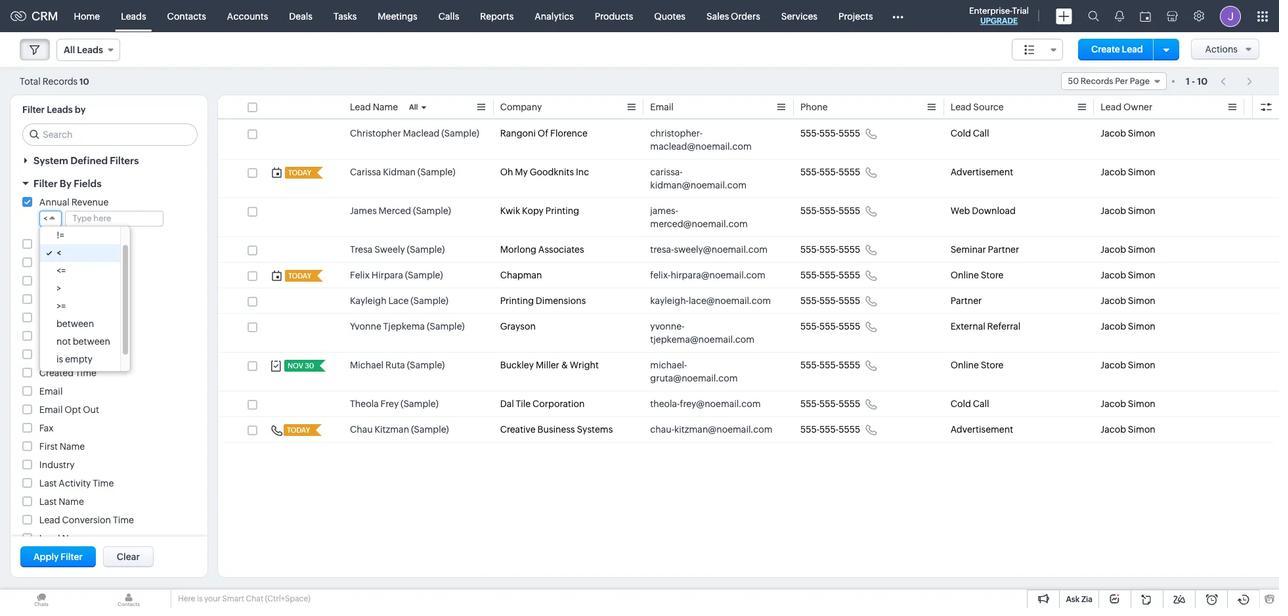 Task type: vqa. For each thing, say whether or not it's contained in the screenshot.


Task type: describe. For each thing, give the bounding box(es) containing it.
&
[[561, 360, 568, 370]]

8 simon from the top
[[1128, 360, 1156, 370]]

< for < <=
[[56, 248, 61, 258]]

store for felix-hirpara@noemail.com
[[981, 270, 1004, 280]]

download
[[972, 206, 1016, 216]]

cold for christopher- maclead@noemail.com
[[951, 128, 971, 139]]

contacts
[[167, 11, 206, 21]]

felix-
[[650, 270, 671, 280]]

christopher-
[[650, 128, 703, 139]]

advertisement for carissa- kidman@noemail.com
[[951, 167, 1013, 177]]

8 555-555-5555 from the top
[[800, 360, 860, 370]]

0 horizontal spatial printing
[[500, 296, 534, 306]]

apply
[[33, 552, 59, 562]]

felix
[[350, 270, 370, 280]]

0 vertical spatial empty
[[65, 354, 92, 364]]

is not empty option
[[40, 368, 120, 386]]

revenue
[[71, 197, 109, 208]]

9 simon from the top
[[1128, 399, 1156, 409]]

hirpara
[[372, 270, 403, 280]]

name right first
[[60, 441, 85, 452]]

advertisement for chau-kitzman@noemail.com
[[951, 424, 1013, 435]]

filter for filter by fields
[[33, 178, 58, 189]]

converted for converted deal
[[39, 313, 85, 323]]

chau kitzman (sample) link
[[350, 423, 449, 436]]

felix-hirpara@noemail.com link
[[650, 269, 766, 282]]

opt
[[65, 405, 81, 415]]

email opt out
[[39, 405, 99, 415]]

out
[[83, 405, 99, 415]]

0 vertical spatial time
[[75, 368, 96, 378]]

external referral
[[951, 321, 1021, 332]]

yvonne-
[[650, 321, 685, 332]]

apply filter button
[[20, 546, 96, 567]]

created for created time
[[39, 368, 74, 378]]

web download
[[951, 206, 1016, 216]]

cold call for christopher- maclead@noemail.com
[[951, 128, 989, 139]]

nov 30
[[288, 362, 314, 370]]

last name
[[39, 496, 84, 507]]

(sample) for kayleigh lace (sample)
[[411, 296, 449, 306]]

tresa sweely (sample)
[[350, 244, 445, 255]]

!=
[[56, 230, 64, 240]]

10 simon from the top
[[1128, 424, 1156, 435]]

clear
[[117, 552, 140, 562]]

carissa kidman (sample) link
[[350, 165, 455, 179]]

theola-frey@noemail.com
[[650, 399, 761, 409]]

9 555-555-5555 from the top
[[800, 399, 860, 409]]

theola frey (sample) link
[[350, 397, 439, 410]]

by for created
[[75, 349, 86, 360]]

chau-
[[650, 424, 674, 435]]

tresa-sweely@noemail.com link
[[650, 243, 768, 256]]

10 555-555-5555 from the top
[[800, 424, 860, 435]]

oh my goodknits inc
[[500, 167, 589, 177]]

call for christopher- maclead@noemail.com
[[973, 128, 989, 139]]

5 555-555-5555 from the top
[[800, 270, 860, 280]]

contacts image
[[87, 590, 170, 608]]

1 simon from the top
[[1128, 128, 1156, 139]]

total records 10
[[20, 76, 89, 86]]

sweely
[[374, 244, 405, 255]]

owner
[[1124, 102, 1153, 112]]

0 vertical spatial partner
[[988, 244, 1019, 255]]

create
[[1091, 44, 1120, 55]]

lead left owner
[[1101, 102, 1122, 112]]

yvonne- tjepkema@noemail.com link
[[650, 320, 774, 346]]

theola-frey@noemail.com link
[[650, 397, 761, 410]]

8 jacob simon from the top
[[1101, 360, 1156, 370]]

call for theola-frey@noemail.com
[[973, 399, 989, 409]]

Type here text field
[[66, 211, 163, 226]]

created time
[[39, 368, 96, 378]]

james-
[[650, 206, 678, 216]]

(ctrl+space)
[[265, 594, 310, 604]]

lead inside button
[[1122, 44, 1143, 55]]

create lead button
[[1078, 39, 1156, 60]]

quotes
[[654, 11, 686, 21]]

(sample) for theola frey (sample)
[[401, 399, 439, 409]]

0 vertical spatial lead name
[[350, 102, 398, 112]]

5 jacob from the top
[[1101, 270, 1126, 280]]

10 for 1 - 10
[[1197, 76, 1208, 86]]

dimensions
[[536, 296, 586, 306]]

by for filter
[[60, 178, 72, 189]]

7 555-555-5555 from the top
[[800, 321, 860, 332]]

is empty option
[[40, 351, 120, 368]]

seminar
[[951, 244, 986, 255]]

converted deal
[[39, 313, 106, 323]]

6 jacob simon from the top
[[1101, 296, 1156, 306]]

(sample) for christopher maclead (sample)
[[441, 128, 479, 139]]

cold call for theola-frey@noemail.com
[[951, 399, 989, 409]]

james
[[350, 206, 377, 216]]

9 jacob from the top
[[1101, 399, 1126, 409]]

creative business systems
[[500, 424, 613, 435]]

list box containing !=
[[40, 227, 130, 386]]

nov
[[288, 362, 303, 370]]

10 jacob simon from the top
[[1101, 424, 1156, 435]]

cold for theola-frey@noemail.com
[[951, 399, 971, 409]]

lead owner
[[1101, 102, 1153, 112]]

kidman
[[383, 167, 416, 177]]

calls link
[[428, 0, 470, 32]]

morlong associates
[[500, 244, 584, 255]]

here is your smart chat (ctrl+space)
[[178, 594, 310, 604]]

1 vertical spatial empty
[[81, 372, 109, 382]]

michael
[[350, 360, 384, 370]]

yvonne tjepkema (sample)
[[350, 321, 465, 332]]

chau
[[350, 424, 373, 435]]

(sample) for michael ruta (sample)
[[407, 360, 445, 370]]

online for felix-hirpara@noemail.com
[[951, 270, 979, 280]]

10 5555 from the top
[[839, 424, 860, 435]]

enterprise-trial upgrade
[[969, 6, 1029, 26]]

2 simon from the top
[[1128, 167, 1156, 177]]

tresa sweely (sample) link
[[350, 243, 445, 256]]

7 jacob simon from the top
[[1101, 321, 1156, 332]]

first
[[39, 441, 58, 452]]

3 5555 from the top
[[839, 206, 860, 216]]

christopher maclead (sample) link
[[350, 127, 479, 140]]

services link
[[771, 0, 828, 32]]

actions
[[1205, 44, 1238, 55]]

9 jacob simon from the top
[[1101, 399, 1156, 409]]

kayleigh
[[350, 296, 387, 306]]

chau kitzman (sample)
[[350, 424, 449, 435]]

< <=
[[56, 248, 66, 276]]

oh
[[500, 167, 513, 177]]

frey@noemail.com
[[680, 399, 761, 409]]

0 vertical spatial not
[[56, 336, 71, 347]]

2 5555 from the top
[[839, 167, 860, 177]]

morlong
[[500, 244, 536, 255]]

trial
[[1012, 6, 1029, 16]]

products link
[[584, 0, 644, 32]]

not between option
[[40, 333, 120, 351]]

9 5555 from the top
[[839, 399, 860, 409]]

0 horizontal spatial leads
[[47, 104, 73, 115]]

florence
[[550, 128, 588, 139]]

sales
[[707, 11, 729, 21]]

kidman@noemail.com
[[650, 180, 747, 190]]

1
[[1186, 76, 1190, 86]]

my
[[515, 167, 528, 177]]

time for conversion
[[113, 515, 134, 525]]

ask
[[1066, 595, 1080, 604]]

(sample) for chau kitzman (sample)
[[411, 424, 449, 435]]

!= option
[[40, 227, 120, 244]]

carissa kidman (sample)
[[350, 167, 455, 177]]

3 simon from the top
[[1128, 206, 1156, 216]]

nov 30 link
[[284, 360, 315, 372]]

grayson
[[500, 321, 536, 332]]

calls
[[438, 11, 459, 21]]

deals
[[289, 11, 313, 21]]

web
[[951, 206, 970, 216]]

signals image
[[1115, 11, 1124, 22]]

home
[[74, 11, 100, 21]]

2 555-555-5555 from the top
[[800, 167, 860, 177]]

filter by fields
[[33, 178, 102, 189]]

converted for converted account
[[39, 276, 85, 286]]

filter leads by
[[22, 104, 86, 115]]

5 5555 from the top
[[839, 270, 860, 280]]

(sample) for tresa sweely (sample)
[[407, 244, 445, 255]]

systems
[[577, 424, 613, 435]]

2 jacob simon from the top
[[1101, 167, 1156, 177]]

kayleigh lace (sample) link
[[350, 294, 449, 307]]

6 5555 from the top
[[839, 296, 860, 306]]

external
[[951, 321, 986, 332]]



Task type: locate. For each thing, give the bounding box(es) containing it.
filter right apply
[[61, 552, 83, 562]]

online store down "seminar partner"
[[951, 270, 1004, 280]]

james merced (sample) link
[[350, 204, 451, 217]]

(sample) inside the felix hirpara (sample) link
[[405, 270, 443, 280]]

1 vertical spatial <
[[56, 248, 61, 258]]

store for michael- gruta@noemail.com
[[981, 360, 1004, 370]]

1 horizontal spatial 10
[[1197, 76, 1208, 86]]

christopher- maclead@noemail.com link
[[650, 127, 774, 153]]

online store down external referral at the right of the page
[[951, 360, 1004, 370]]

name
[[373, 102, 398, 112], [60, 441, 85, 452], [59, 496, 84, 507], [62, 533, 87, 544]]

leads right "home" link
[[121, 11, 146, 21]]

lead right "create"
[[1122, 44, 1143, 55]]

time right conversion at the left
[[113, 515, 134, 525]]

(sample) inside chau kitzman (sample) link
[[411, 424, 449, 435]]

search image
[[1088, 11, 1099, 22]]

(sample) right ruta
[[407, 360, 445, 370]]

1 vertical spatial time
[[93, 478, 114, 489]]

2 call from the top
[[973, 399, 989, 409]]

< right city
[[56, 248, 61, 258]]

1 horizontal spatial printing
[[546, 206, 579, 216]]

1 call from the top
[[973, 128, 989, 139]]

cold
[[951, 128, 971, 139], [951, 399, 971, 409]]

0 horizontal spatial lead name
[[39, 533, 87, 544]]

fields
[[74, 178, 102, 189]]

online
[[951, 270, 979, 280], [951, 360, 979, 370]]

1 jacob from the top
[[1101, 128, 1126, 139]]

10 right "records"
[[80, 77, 89, 86]]

not
[[56, 336, 71, 347], [65, 372, 79, 382]]

< field
[[39, 211, 61, 227]]

orders
[[731, 11, 760, 21]]

company down city
[[39, 257, 81, 268]]

1 vertical spatial store
[[981, 360, 1004, 370]]

store down "seminar partner"
[[981, 270, 1004, 280]]

filter for filter leads by
[[22, 104, 45, 115]]

kitzman@noemail.com
[[674, 424, 773, 435]]

between down "between" option
[[73, 336, 110, 347]]

1 - 10
[[1186, 76, 1208, 86]]

0 vertical spatial today
[[288, 169, 311, 177]]

(sample) inside michael ruta (sample) link
[[407, 360, 445, 370]]

reports link
[[470, 0, 524, 32]]

2 online from the top
[[951, 360, 979, 370]]

filter inside dropdown button
[[33, 178, 58, 189]]

0 vertical spatial company
[[500, 102, 542, 112]]

company
[[500, 102, 542, 112], [39, 257, 81, 268]]

2 vertical spatial email
[[39, 405, 63, 415]]

1 vertical spatial between
[[73, 336, 110, 347]]

(sample) inside "carissa kidman (sample)" link
[[418, 167, 455, 177]]

(sample) inside tresa sweely (sample) link
[[407, 244, 445, 255]]

phone
[[800, 102, 828, 112]]

goodknits
[[530, 167, 574, 177]]

felix-hirpara@noemail.com
[[650, 270, 766, 280]]

lead left 'source'
[[951, 102, 972, 112]]

(sample) right kidman
[[418, 167, 455, 177]]

2 cold from the top
[[951, 399, 971, 409]]

filter down 'total'
[[22, 104, 45, 115]]

created down the country on the left of page
[[39, 349, 74, 360]]

2 converted from the top
[[39, 294, 85, 305]]

(sample) inside theola frey (sample) 'link'
[[401, 399, 439, 409]]

felix hirpara (sample)
[[350, 270, 443, 280]]

carissa
[[350, 167, 381, 177]]

theola-
[[650, 399, 680, 409]]

dal tile corporation
[[500, 399, 585, 409]]

7 simon from the top
[[1128, 321, 1156, 332]]

1 vertical spatial cold call
[[951, 399, 989, 409]]

partner right seminar
[[988, 244, 1019, 255]]

is inside is empty option
[[56, 354, 63, 364]]

lead up christopher
[[350, 102, 371, 112]]

smart
[[222, 594, 244, 604]]

carissa- kidman@noemail.com link
[[650, 165, 774, 192]]

not up created by
[[56, 336, 71, 347]]

store down external referral at the right of the page
[[981, 360, 1004, 370]]

< for <
[[43, 213, 48, 223]]

1 vertical spatial printing
[[500, 296, 534, 306]]

buckley
[[500, 360, 534, 370]]

tresa-
[[650, 244, 674, 255]]

created
[[39, 349, 74, 360], [39, 368, 74, 378]]

(sample) right tjepkema
[[427, 321, 465, 332]]

0 vertical spatial by
[[60, 178, 72, 189]]

1 vertical spatial by
[[75, 349, 86, 360]]

4 simon from the top
[[1128, 244, 1156, 255]]

annual
[[39, 197, 69, 208]]

rangoni
[[500, 128, 536, 139]]

2 advertisement from the top
[[951, 424, 1013, 435]]

1 horizontal spatial leads
[[121, 11, 146, 21]]

lead down last name
[[39, 515, 60, 525]]

name down activity
[[59, 496, 84, 507]]

1 horizontal spatial lead name
[[350, 102, 398, 112]]

(sample) for james merced (sample)
[[413, 206, 451, 216]]

0 vertical spatial advertisement
[[951, 167, 1013, 177]]

(sample) inside christopher maclead (sample) "link"
[[441, 128, 479, 139]]

1 vertical spatial today link
[[285, 270, 313, 282]]

created for created by
[[39, 349, 74, 360]]

4 5555 from the top
[[839, 244, 860, 255]]

0 vertical spatial store
[[981, 270, 1004, 280]]

1 horizontal spatial partner
[[988, 244, 1019, 255]]

printing dimensions
[[500, 296, 586, 306]]

list box
[[40, 227, 130, 386]]

0 horizontal spatial by
[[60, 178, 72, 189]]

filter up the annual
[[33, 178, 58, 189]]

1 555-555-5555 from the top
[[800, 128, 860, 139]]

email up fax
[[39, 405, 63, 415]]

name up christopher
[[373, 102, 398, 112]]

lace
[[388, 296, 409, 306]]

email down created time
[[39, 386, 63, 397]]

1 vertical spatial online
[[951, 360, 979, 370]]

Search text field
[[23, 124, 197, 145]]

3 converted from the top
[[39, 313, 85, 323]]

today link for carissa
[[285, 167, 313, 179]]

crm link
[[11, 9, 58, 23]]

1 vertical spatial created
[[39, 368, 74, 378]]

1 store from the top
[[981, 270, 1004, 280]]

1 jacob simon from the top
[[1101, 128, 1156, 139]]

4 555-555-5555 from the top
[[800, 244, 860, 255]]

1 vertical spatial cold
[[951, 399, 971, 409]]

0 vertical spatial is
[[56, 354, 63, 364]]

search element
[[1080, 0, 1107, 32]]

online down external
[[951, 360, 979, 370]]

christopher maclead (sample)
[[350, 128, 479, 139]]

7 5555 from the top
[[839, 321, 860, 332]]

(sample) right the sweely
[[407, 244, 445, 255]]

1 5555 from the top
[[839, 128, 860, 139]]

converted for converted contact
[[39, 294, 85, 305]]

empty down not between option
[[65, 354, 92, 364]]

filter inside button
[[61, 552, 83, 562]]

dal
[[500, 399, 514, 409]]

0 vertical spatial filter
[[22, 104, 45, 115]]

(sample) right the lace
[[411, 296, 449, 306]]

3 555-555-5555 from the top
[[800, 206, 860, 216]]

5 jacob simon from the top
[[1101, 270, 1156, 280]]

partner
[[988, 244, 1019, 255], [951, 296, 982, 306]]

today for chau kitzman (sample)
[[287, 426, 310, 434]]

2 last from the top
[[39, 496, 57, 507]]

0 vertical spatial cold
[[951, 128, 971, 139]]

frey
[[381, 399, 399, 409]]

1 horizontal spatial <
[[56, 248, 61, 258]]

last for last activity time
[[39, 478, 57, 489]]

3 jacob simon from the top
[[1101, 206, 1156, 216]]

2 vertical spatial converted
[[39, 313, 85, 323]]

1 converted from the top
[[39, 276, 85, 286]]

is for is empty
[[56, 354, 63, 364]]

chau-kitzman@noemail.com
[[650, 424, 773, 435]]

1 last from the top
[[39, 478, 57, 489]]

1 vertical spatial company
[[39, 257, 81, 268]]

carissa- kidman@noemail.com
[[650, 167, 747, 190]]

projects link
[[828, 0, 884, 32]]

1 cold call from the top
[[951, 128, 989, 139]]

0 horizontal spatial 10
[[80, 77, 89, 86]]

leads link
[[110, 0, 157, 32]]

(sample) inside the kayleigh lace (sample) link
[[411, 296, 449, 306]]

1 vertical spatial advertisement
[[951, 424, 1013, 435]]

row group
[[218, 121, 1279, 443]]

10
[[1197, 76, 1208, 86], [80, 77, 89, 86]]

merced
[[379, 206, 411, 216]]

name down conversion at the left
[[62, 533, 87, 544]]

christopher
[[350, 128, 401, 139]]

6 jacob from the top
[[1101, 296, 1126, 306]]

converted
[[39, 276, 85, 286], [39, 294, 85, 305], [39, 313, 85, 323]]

is for is not empty
[[56, 372, 63, 382]]

michael-
[[650, 360, 687, 370]]

(sample) up kayleigh lace (sample) on the left of page
[[405, 270, 443, 280]]

1 vertical spatial partner
[[951, 296, 982, 306]]

tjepkema@noemail.com
[[650, 334, 755, 345]]

printing right kopy
[[546, 206, 579, 216]]

10 right -
[[1197, 76, 1208, 86]]

0 horizontal spatial <
[[43, 213, 48, 223]]

2 vertical spatial is
[[197, 594, 203, 604]]

1 vertical spatial is
[[56, 372, 63, 382]]

deal
[[87, 313, 106, 323]]

2 vertical spatial time
[[113, 515, 134, 525]]

michael- gruta@noemail.com link
[[650, 359, 774, 385]]

upgrade
[[980, 16, 1018, 26]]

0 vertical spatial cold call
[[951, 128, 989, 139]]

company up rangoni
[[500, 102, 542, 112]]

(sample) right frey
[[401, 399, 439, 409]]

3 jacob from the top
[[1101, 206, 1126, 216]]

(sample) right maclead
[[441, 128, 479, 139]]

-
[[1192, 76, 1195, 86]]

by inside dropdown button
[[60, 178, 72, 189]]

not down is empty
[[65, 372, 79, 382]]

printing up 'grayson'
[[500, 296, 534, 306]]

records
[[42, 76, 78, 86]]

< inside field
[[43, 213, 48, 223]]

enterprise-
[[969, 6, 1012, 16]]

navigation
[[1214, 72, 1260, 91]]

lead name up christopher
[[350, 102, 398, 112]]

1 vertical spatial lead name
[[39, 533, 87, 544]]

10 inside total records 10
[[80, 77, 89, 86]]

< inside < <=
[[56, 248, 61, 258]]

8 5555 from the top
[[839, 360, 860, 370]]

projects
[[839, 11, 873, 21]]

lead name
[[350, 102, 398, 112], [39, 533, 87, 544]]

online for michael- gruta@noemail.com
[[951, 360, 979, 370]]

created down created by
[[39, 368, 74, 378]]

by
[[75, 104, 86, 115]]

michael ruta (sample)
[[350, 360, 445, 370]]

(sample) right kitzman
[[411, 424, 449, 435]]

products
[[595, 11, 633, 21]]

10 for total records 10
[[80, 77, 89, 86]]

(sample) for yvonne tjepkema (sample)
[[427, 321, 465, 332]]

accounts link
[[217, 0, 279, 32]]

not between
[[56, 336, 110, 347]]

1 online store from the top
[[951, 270, 1004, 280]]

business
[[538, 424, 575, 435]]

online down seminar
[[951, 270, 979, 280]]

1 vertical spatial not
[[65, 372, 79, 382]]

2 jacob from the top
[[1101, 167, 1126, 177]]

accounts
[[227, 11, 268, 21]]

0 vertical spatial today link
[[285, 167, 313, 179]]

(sample) right merced
[[413, 206, 451, 216]]

time right activity
[[93, 478, 114, 489]]

5 simon from the top
[[1128, 270, 1156, 280]]

1 advertisement from the top
[[951, 167, 1013, 177]]

0 horizontal spatial company
[[39, 257, 81, 268]]

by down not between
[[75, 349, 86, 360]]

0 vertical spatial call
[[973, 128, 989, 139]]

1 vertical spatial today
[[288, 272, 311, 280]]

tile
[[516, 399, 531, 409]]

6 555-555-5555 from the top
[[800, 296, 860, 306]]

0 vertical spatial leads
[[121, 11, 146, 21]]

(sample) for felix hirpara (sample)
[[405, 270, 443, 280]]

last for last name
[[39, 496, 57, 507]]

email up "christopher-"
[[650, 102, 674, 112]]

7 jacob from the top
[[1101, 321, 1126, 332]]

tresa-sweely@noemail.com
[[650, 244, 768, 255]]

1 vertical spatial converted
[[39, 294, 85, 305]]

>= option
[[40, 297, 120, 315]]

2 store from the top
[[981, 360, 1004, 370]]

0 vertical spatial online
[[951, 270, 979, 280]]

< down the annual
[[43, 213, 48, 223]]

5555
[[839, 128, 860, 139], [839, 167, 860, 177], [839, 206, 860, 216], [839, 244, 860, 255], [839, 270, 860, 280], [839, 296, 860, 306], [839, 321, 860, 332], [839, 360, 860, 370], [839, 399, 860, 409], [839, 424, 860, 435]]

maclead@noemail.com
[[650, 141, 752, 152]]

today link for felix
[[285, 270, 313, 282]]

is left 'your'
[[197, 594, 203, 604]]

1 vertical spatial last
[[39, 496, 57, 507]]

online store for felix-hirpara@noemail.com
[[951, 270, 1004, 280]]

empty down is empty option
[[81, 372, 109, 382]]

created by
[[39, 349, 86, 360]]

email
[[650, 102, 674, 112], [39, 386, 63, 397], [39, 405, 63, 415]]

is up created time
[[56, 354, 63, 364]]

time down is empty
[[75, 368, 96, 378]]

0 vertical spatial <
[[43, 213, 48, 223]]

between option
[[40, 315, 120, 333]]

0 vertical spatial between
[[56, 318, 94, 329]]

1 vertical spatial filter
[[33, 178, 58, 189]]

account
[[87, 276, 123, 286]]

kopy
[[522, 206, 544, 216]]

1 horizontal spatial by
[[75, 349, 86, 360]]

apply filter
[[33, 552, 83, 562]]

services
[[781, 11, 818, 21]]

0 vertical spatial online store
[[951, 270, 1004, 280]]

seminar partner
[[951, 244, 1019, 255]]

2 vertical spatial today link
[[284, 424, 311, 436]]

1 vertical spatial call
[[973, 399, 989, 409]]

4 jacob from the top
[[1101, 244, 1126, 255]]

8 jacob from the top
[[1101, 360, 1126, 370]]

2 online store from the top
[[951, 360, 1004, 370]]

time for activity
[[93, 478, 114, 489]]

today for carissa kidman (sample)
[[288, 169, 311, 177]]

10 jacob from the top
[[1101, 424, 1126, 435]]

today for felix hirpara (sample)
[[288, 272, 311, 280]]

row group containing christopher maclead (sample)
[[218, 121, 1279, 443]]

1 created from the top
[[39, 349, 74, 360]]

lace@noemail.com
[[689, 296, 771, 306]]

is down created by
[[56, 372, 63, 382]]

2 created from the top
[[39, 368, 74, 378]]

1 vertical spatial leads
[[47, 104, 73, 115]]

online store
[[951, 270, 1004, 280], [951, 360, 1004, 370]]

1 vertical spatial online store
[[951, 360, 1004, 370]]

lead up apply
[[39, 533, 60, 544]]

0 horizontal spatial partner
[[951, 296, 982, 306]]

signals element
[[1107, 0, 1132, 32]]

online store for michael- gruta@noemail.com
[[951, 360, 1004, 370]]

1 cold from the top
[[951, 128, 971, 139]]

partner up external
[[951, 296, 982, 306]]

converted contact
[[39, 294, 121, 305]]

1 horizontal spatial company
[[500, 102, 542, 112]]

referral
[[987, 321, 1021, 332]]

is inside is not empty option
[[56, 372, 63, 382]]

leads left by
[[47, 104, 73, 115]]

between down the >= option
[[56, 318, 94, 329]]

6 simon from the top
[[1128, 296, 1156, 306]]

0 vertical spatial created
[[39, 349, 74, 360]]

(sample) for carissa kidman (sample)
[[418, 167, 455, 177]]

by up annual revenue
[[60, 178, 72, 189]]

0 vertical spatial email
[[650, 102, 674, 112]]

0 vertical spatial printing
[[546, 206, 579, 216]]

1 online from the top
[[951, 270, 979, 280]]

0 vertical spatial converted
[[39, 276, 85, 286]]

4 jacob simon from the top
[[1101, 244, 1156, 255]]

zia
[[1082, 595, 1093, 604]]

2 vertical spatial filter
[[61, 552, 83, 562]]

> option
[[40, 280, 120, 297]]

0 vertical spatial last
[[39, 478, 57, 489]]

lead name up apply filter
[[39, 533, 87, 544]]

(sample)
[[441, 128, 479, 139], [418, 167, 455, 177], [413, 206, 451, 216], [407, 244, 445, 255], [405, 270, 443, 280], [411, 296, 449, 306], [427, 321, 465, 332], [407, 360, 445, 370], [401, 399, 439, 409], [411, 424, 449, 435]]

chats image
[[0, 590, 83, 608]]

<=
[[56, 265, 66, 276]]

2 vertical spatial today
[[287, 426, 310, 434]]

(sample) inside the yvonne tjepkema (sample) "link"
[[427, 321, 465, 332]]

last down last activity time
[[39, 496, 57, 507]]

<= option
[[40, 262, 120, 280]]

here
[[178, 594, 195, 604]]

last down "industry"
[[39, 478, 57, 489]]

today link for chau
[[284, 424, 311, 436]]

2 cold call from the top
[[951, 399, 989, 409]]

1 vertical spatial email
[[39, 386, 63, 397]]

< option
[[40, 244, 120, 262]]

(sample) inside james merced (sample) link
[[413, 206, 451, 216]]

wright
[[570, 360, 599, 370]]



